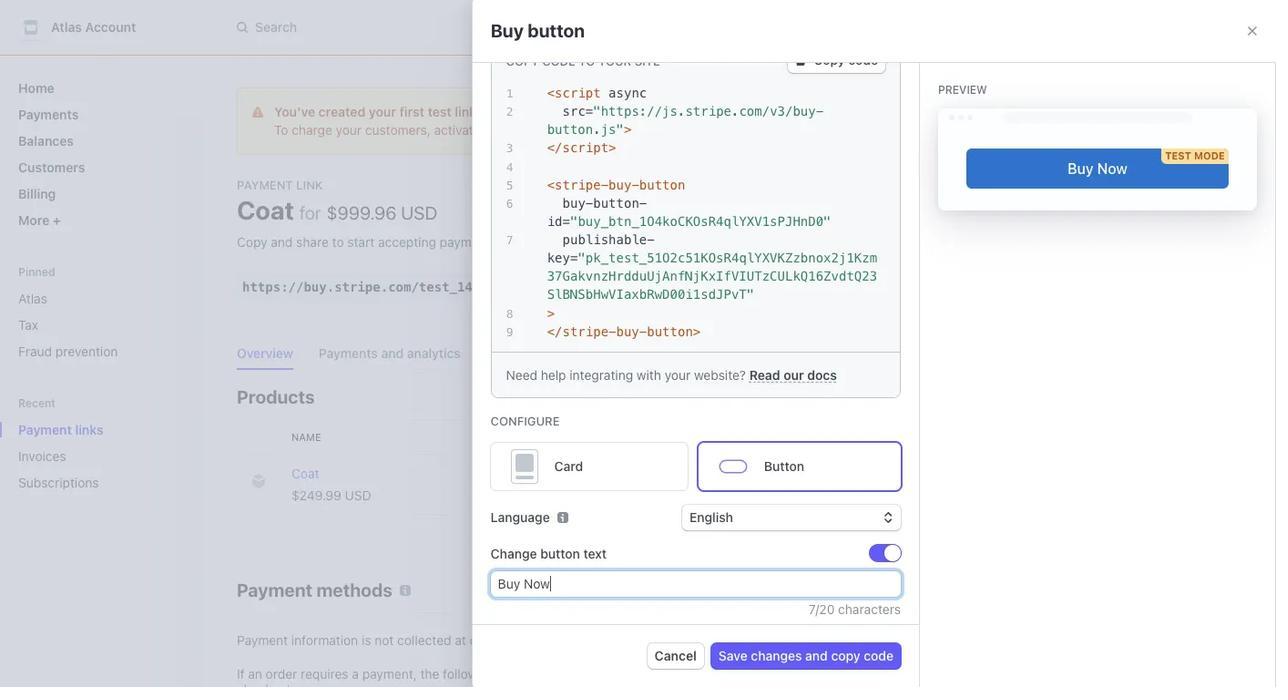 Task type: describe. For each thing, give the bounding box(es) containing it.
at inside if an order requires a payment, the following payment methods are available at checkout:
[[685, 666, 697, 682]]

cancel
[[655, 648, 697, 663]]

payment link coat for $999.96 usd
[[237, 178, 438, 225]]

customers,
[[365, 122, 431, 138]]

> right 8
[[547, 306, 555, 320]]

save changes and copy code button
[[712, 643, 901, 669]]

copy code
[[814, 52, 879, 67]]

if
[[237, 666, 245, 682]]

charge
[[791, 472, 842, 489]]

data
[[639, 57, 664, 67]]

manage
[[684, 582, 732, 598]]

$999.96
[[327, 202, 397, 223]]

1 horizontal spatial link
[[931, 386, 961, 407]]

test
[[428, 104, 452, 119]]

test data
[[613, 57, 664, 67]]

products
[[237, 386, 315, 407]]

payment,
[[362, 666, 417, 682]]

billing
[[18, 186, 56, 201]]

fraud prevention link
[[11, 336, 186, 366]]

Search search field
[[226, 10, 740, 44]]

button-
[[594, 196, 647, 210]]

= for =
[[570, 251, 578, 265]]

payments for payments
[[18, 107, 79, 122]]

script for </
[[563, 141, 609, 155]]

customers link
[[11, 152, 186, 182]]

coat $249.99 usd
[[292, 466, 371, 503]]

code for copy code
[[849, 52, 879, 67]]

code for qr code
[[762, 279, 791, 294]]

an
[[248, 666, 262, 682]]

text
[[584, 546, 607, 562]]

need
[[506, 367, 538, 383]]

bank inside 'you've created your first test link to charge your customers, activate payments by verifying your business and connecting your bank account.'
[[826, 122, 855, 138]]

buy- for < stripe-buy-button
[[609, 177, 640, 192]]

payments inside 'you've created your first test link to charge your customers, activate payments by verifying your business and connecting your bank account.'
[[484, 122, 542, 138]]

0 vertical spatial activate
[[1040, 113, 1089, 129]]

copy
[[832, 648, 861, 663]]

publishable-
[[563, 232, 655, 247]]

need help integrating with your website? read our docs
[[506, 367, 837, 383]]

usd inside coat $249.99 usd
[[345, 488, 371, 503]]

if an order requires a payment, the following payment methods are available at checkout:
[[237, 666, 697, 687]]

0 vertical spatial activate payments link
[[1033, 108, 1178, 134]]

7/20 characters
[[809, 602, 901, 617]]

home
[[18, 80, 54, 96]]

overview button
[[237, 341, 304, 370]]

0 vertical spatial =
[[586, 104, 594, 119]]

payment links link
[[11, 415, 160, 445]]

connecting inside charge your customers activate payments by verifying your business and connecting your bank account.
[[1085, 494, 1151, 509]]

start
[[348, 234, 375, 250]]

using
[[837, 386, 884, 407]]

0 horizontal spatial activate payments
[[791, 543, 917, 560]]

by inside 'you've created your first test link to charge your customers, activate payments by verifying your business and connecting your bank account.'
[[545, 122, 559, 138]]

8
[[507, 307, 514, 320]]

for inside payment link coat for $999.96 usd
[[300, 202, 321, 223]]

english button
[[683, 505, 901, 531]]

integrating
[[570, 367, 634, 383]]

< script async
[[547, 86, 647, 100]]

payments and analytics button
[[319, 341, 472, 370]]

when
[[528, 632, 559, 648]]

</ stripe-buy-button >
[[547, 324, 701, 339]]

adjustable
[[614, 431, 680, 443]]

atlas link
[[11, 283, 186, 314]]

website?
[[694, 367, 746, 383]]

pinned element
[[11, 283, 186, 366]]

charge
[[292, 122, 332, 138]]

svg image for activate payments
[[1159, 116, 1170, 127]]

coat inside payment link coat for $999.96 usd
[[237, 195, 294, 225]]

atlas account button
[[18, 15, 154, 40]]

0 vertical spatial methods
[[317, 580, 393, 601]]

core navigation links element
[[11, 73, 186, 235]]

37gakvnzhrdduujanfnjkxifviutzculkq16zvdtq23
[[547, 269, 878, 284]]

id
[[547, 214, 563, 229]]

svg image for manage
[[666, 585, 677, 596]]

collected
[[397, 632, 452, 648]]

invoices link
[[11, 441, 160, 471]]

help
[[541, 367, 566, 383]]

0 horizontal spatial buy button
[[491, 20, 585, 41]]

https://buy.stripe.com/test_14k7ub7bkdkffru4gg
[[242, 280, 596, 294]]

business inside 'you've created your first test link to charge your customers, activate payments by verifying your business and connecting your bank account.'
[[646, 122, 698, 138]]

</ for script
[[547, 141, 563, 155]]

payment for payment link coat for $999.96 usd
[[237, 178, 293, 192]]

1 horizontal spatial with
[[637, 367, 662, 383]]

button.js"
[[547, 122, 624, 137]]

7/20
[[809, 602, 835, 617]]

methods inside if an order requires a payment, the following payment methods are available at checkout:
[[554, 666, 605, 682]]

2 vertical spatial activate
[[791, 543, 846, 560]]

our
[[784, 367, 804, 383]]

atlas for atlas
[[18, 291, 47, 306]]

save
[[719, 648, 748, 663]]

2 is from the left
[[615, 632, 624, 648]]

account. inside charge your customers activate payments by verifying your business and connecting your bank account.
[[823, 512, 874, 528]]

</ for stripe-
[[547, 324, 563, 339]]

1 vertical spatial to
[[332, 234, 344, 250]]

customers
[[18, 159, 85, 175]]

subscriptions
[[18, 475, 99, 490]]

you've
[[274, 104, 315, 119]]

name
[[292, 431, 321, 443]]

key
[[547, 251, 570, 265]]

"https://js.stripe.com/v3/buy- button.js"
[[547, 104, 824, 137]]

"pk_test_51o2c51kosr4qlyxvkzzbnox2j1kzm 37gakvnzhrdduujanfnjkxifviutzculkq16zvdtq23 slbnsbhwviaxbrwd00i1sdjpvt"
[[547, 251, 878, 302]]

tax link
[[11, 310, 186, 340]]

bank inside charge your customers activate payments by verifying your business and connecting your bank account.
[[791, 512, 820, 528]]

svg image for buy button
[[813, 282, 824, 293]]

card
[[555, 459, 584, 474]]

are
[[609, 666, 627, 682]]

subscriptions link
[[11, 468, 160, 498]]

atlas account
[[51, 19, 136, 35]]

and inside charge your customers activate payments by verifying your business and connecting your bank account.
[[1060, 494, 1082, 509]]

characters
[[839, 602, 901, 617]]

links
[[75, 422, 103, 437]]

copy code button
[[789, 47, 886, 73]]

balances link
[[11, 126, 186, 156]]

accepting
[[378, 234, 436, 250]]

verifying inside charge your customers activate payments by verifying your business and connecting your bank account.
[[921, 494, 971, 509]]

more
[[18, 212, 53, 228]]

payment methods
[[237, 580, 393, 601]]

activate
[[434, 122, 481, 138]]

copy button
[[609, 274, 673, 300]]

recent element
[[0, 415, 201, 498]]

< stripe-buy-button
[[547, 177, 686, 192]]

buy button inside button
[[832, 279, 898, 294]]

link
[[296, 178, 323, 192]]

site
[[635, 53, 661, 68]]

0 vertical spatial activate payments
[[1040, 113, 1152, 129]]

link inside 'you've created your first test link to charge your customers, activate payments by verifying your business and connecting your bank account.'
[[455, 104, 477, 119]]

2 quantity from the left
[[683, 431, 735, 443]]

src
[[563, 104, 586, 119]]

stripe- for <
[[555, 177, 609, 192]]

"buy_btn_1o4kockosr4qlyxv1spjhnd0"
[[570, 214, 832, 229]]



Task type: locate. For each thing, give the bounding box(es) containing it.
svg image for copy code
[[796, 55, 807, 66]]

1 vertical spatial usd
[[345, 488, 371, 503]]

0 horizontal spatial connecting
[[727, 122, 793, 138]]

buy- up button-
[[609, 177, 640, 192]]

payment for payment methods
[[237, 580, 313, 601]]

1 horizontal spatial buy button
[[832, 279, 898, 294]]

payments inside core navigation links element
[[18, 107, 79, 122]]

copy and share to start accepting payments with this link.
[[237, 234, 578, 250]]

1 horizontal spatial at
[[685, 666, 697, 682]]

0 horizontal spatial is
[[362, 632, 371, 648]]

0 horizontal spatial methods
[[317, 580, 393, 601]]

payments for payments and analytics
[[319, 345, 378, 361]]

quantity up card on the left bottom of the page
[[547, 431, 600, 443]]

svg image down publishable- key
[[616, 282, 627, 293]]

0 horizontal spatial svg image
[[796, 55, 807, 66]]

0 horizontal spatial atlas
[[18, 291, 47, 306]]

bank down charge
[[791, 512, 820, 528]]

svg image down "pk_test_51o2c51kosr4qlyxvkzzbnox2j1kzm
[[685, 282, 696, 293]]

payment for payment information is not collected at checkout when the total is free.
[[237, 632, 288, 648]]

coat inside coat $249.99 usd
[[292, 466, 319, 481]]

0 horizontal spatial payments
[[18, 107, 79, 122]]

svg image left manage
[[666, 585, 677, 596]]

1 vertical spatial business
[[1004, 494, 1056, 509]]

english
[[690, 510, 734, 525]]

0 vertical spatial usd
[[401, 202, 438, 223]]

< for script
[[547, 86, 555, 100]]

1 vertical spatial stripe-
[[563, 324, 617, 339]]

payment
[[237, 178, 293, 192], [18, 422, 72, 437], [237, 580, 313, 601], [237, 632, 288, 648]]

bank down copy code button
[[826, 122, 855, 138]]

read our docs link
[[750, 367, 837, 383]]

0 horizontal spatial for
[[300, 202, 321, 223]]

fraud
[[18, 344, 52, 359]]

1 vertical spatial link
[[931, 386, 961, 407]]

pinned
[[18, 265, 55, 279]]

save changes and copy code
[[719, 648, 894, 663]]

"pk_test_51o2c51kosr4qlyxvkzzbnox2j1kzm
[[578, 251, 878, 265]]

the down collected
[[421, 666, 440, 682]]

1 vertical spatial svg image
[[1159, 116, 1170, 127]]

button inside button
[[858, 279, 898, 294]]

docs
[[808, 367, 837, 383]]

1 vertical spatial at
[[685, 666, 697, 682]]

1 horizontal spatial business
[[1004, 494, 1056, 509]]

slbnsbhwviaxbrwd00i1sdjpvt"
[[547, 287, 755, 302]]

5
[[507, 178, 514, 192]]

atlas inside atlas account button
[[51, 19, 82, 35]]

created
[[319, 104, 366, 119]]

quantity right the adjustable
[[683, 431, 735, 443]]

1 vertical spatial payments
[[319, 345, 378, 361]]

checkout
[[470, 632, 524, 648]]

1 horizontal spatial payments
[[319, 345, 378, 361]]

0 vertical spatial payments
[[18, 107, 79, 122]]

invoices
[[18, 448, 66, 464]]

buy- inside "buy-button- id"
[[563, 196, 594, 210]]

code inside "button"
[[762, 279, 791, 294]]

changes
[[751, 648, 802, 663]]

1 horizontal spatial the
[[563, 632, 582, 648]]

0 horizontal spatial quantity
[[547, 431, 600, 443]]

1 horizontal spatial buy
[[832, 279, 855, 294]]

1 is from the left
[[362, 632, 371, 648]]

1 </ from the top
[[547, 141, 563, 155]]

script for <
[[555, 86, 601, 100]]

0 vertical spatial stripe-
[[555, 177, 609, 192]]

> down async
[[624, 122, 632, 137]]

1 vertical spatial </
[[547, 324, 563, 339]]

for down link at the top
[[300, 202, 321, 223]]

svg image inside qr code "button"
[[722, 282, 733, 293]]

share
[[296, 234, 329, 250]]

business inside charge your customers activate payments by verifying your business and connecting your bank account.
[[1004, 494, 1056, 509]]

atlas for atlas account
[[51, 19, 82, 35]]

language
[[491, 510, 550, 525]]

change
[[491, 546, 537, 562]]

usd up accepting
[[401, 202, 438, 223]]

payment inside 'recent' element
[[18, 422, 72, 437]]

9
[[507, 325, 514, 339]]

</ up help
[[547, 324, 563, 339]]

0 vertical spatial with
[[501, 234, 525, 250]]

1 vertical spatial the
[[421, 666, 440, 682]]

1 horizontal spatial to
[[579, 53, 595, 68]]

link.
[[554, 234, 578, 250]]

<
[[547, 86, 555, 100], [547, 177, 555, 192]]

tab list containing overview
[[237, 341, 1204, 370]]

to up '< script async'
[[579, 53, 595, 68]]

svg image
[[796, 55, 807, 66], [1159, 116, 1170, 127], [813, 282, 824, 293]]

svg image left qr
[[722, 282, 733, 293]]

0 vertical spatial at
[[455, 632, 466, 648]]

buy up 1
[[491, 20, 524, 41]]

0 horizontal spatial at
[[455, 632, 466, 648]]

home link
[[11, 73, 186, 103]]

at up following
[[455, 632, 466, 648]]

1 vertical spatial coat
[[292, 466, 319, 481]]

0 vertical spatial 4
[[507, 160, 514, 174]]

= for = "buy_btn_1o4kockosr4qlyxv1spjhnd0"
[[563, 214, 570, 229]]

</ down button.js"
[[547, 141, 563, 155]]

< right 1
[[547, 86, 555, 100]]

0 vertical spatial buy button
[[491, 20, 585, 41]]

analytics
[[407, 345, 461, 361]]

payments right overview button
[[319, 345, 378, 361]]

2 vertical spatial buy-
[[617, 324, 647, 339]]

$249.99
[[292, 488, 342, 503]]

0 horizontal spatial the
[[421, 666, 440, 682]]

svg image inside copy code button
[[796, 55, 807, 66]]

1 horizontal spatial connecting
[[1085, 494, 1151, 509]]

free.
[[628, 632, 655, 648]]

0 vertical spatial connecting
[[727, 122, 793, 138]]

activate payments link
[[1033, 108, 1178, 134], [791, 540, 1181, 562]]

1 horizontal spatial activate payments
[[1040, 113, 1152, 129]]

connecting
[[727, 122, 793, 138], [1085, 494, 1151, 509]]

stripe- up integrating
[[563, 324, 617, 339]]

recent navigation links element
[[0, 396, 201, 498]]

payments inside charge your customers activate payments by verifying your business and connecting your bank account.
[[842, 494, 900, 509]]

usd right $249.99 in the left bottom of the page
[[345, 488, 371, 503]]

3
[[507, 142, 514, 155]]

1 vertical spatial buy
[[832, 279, 855, 294]]

not
[[375, 632, 394, 648]]

test
[[613, 57, 637, 67]]

0 horizontal spatial 4
[[507, 160, 514, 174]]

button
[[528, 20, 585, 41], [640, 177, 686, 192], [858, 279, 898, 294], [647, 324, 693, 339], [541, 546, 580, 562]]

verifying down "customers" at the right of the page
[[921, 494, 971, 509]]

with left this
[[501, 234, 525, 250]]

1 vertical spatial activate payments link
[[791, 540, 1181, 562]]

payment up invoices
[[18, 422, 72, 437]]

by up </ script > on the top left of page
[[545, 122, 559, 138]]

by inside charge your customers activate payments by verifying your business and connecting your bank account.
[[903, 494, 917, 509]]

0 vertical spatial coat
[[237, 195, 294, 225]]

coat down to
[[237, 195, 294, 225]]

buy- up the link.
[[563, 196, 594, 210]]

script up src =
[[555, 86, 601, 100]]

= up the link.
[[563, 214, 570, 229]]

1 vertical spatial =
[[563, 214, 570, 229]]

buy
[[491, 20, 524, 41], [832, 279, 855, 294]]

> up 'website?'
[[693, 324, 701, 339]]

1 horizontal spatial 4
[[547, 469, 555, 485]]

= "buy_btn_1o4kockosr4qlyxv1spjhnd0"
[[563, 214, 832, 229]]

1 horizontal spatial svg image
[[813, 282, 824, 293]]

publishable- key
[[547, 232, 655, 265]]

the inside if an order requires a payment, the following payment methods are available at checkout:
[[421, 666, 440, 682]]

2 vertical spatial svg image
[[813, 282, 824, 293]]

copy
[[814, 52, 845, 67], [506, 53, 539, 68], [237, 234, 268, 250], [634, 279, 665, 294]]

qr code
[[740, 279, 791, 294]]

0 horizontal spatial usd
[[345, 488, 371, 503]]

atlas inside "atlas" link
[[18, 291, 47, 306]]

1 vertical spatial 4
[[547, 469, 555, 485]]

for down docs
[[809, 386, 833, 407]]

with right integrating
[[637, 367, 662, 383]]

1 vertical spatial bank
[[791, 512, 820, 528]]

0 horizontal spatial with
[[501, 234, 525, 250]]

svg image for copy
[[616, 282, 627, 293]]

stripe-
[[555, 177, 609, 192], [563, 324, 617, 339]]

coat up $249.99 in the left bottom of the page
[[292, 466, 319, 481]]

buy right qr code
[[832, 279, 855, 294]]

account.
[[858, 122, 909, 138], [823, 512, 874, 528]]

billing link
[[11, 179, 186, 209]]

to
[[579, 53, 595, 68], [332, 234, 344, 250]]

recent
[[18, 396, 56, 410]]

code
[[849, 52, 879, 67], [543, 53, 576, 68], [762, 279, 791, 294], [864, 648, 894, 663]]

copy for copy and share to start accepting payments with this link.
[[237, 234, 268, 250]]

payments inside button
[[319, 345, 378, 361]]

methods up information
[[317, 580, 393, 601]]

1 horizontal spatial by
[[903, 494, 917, 509]]

business
[[646, 122, 698, 138], [1004, 494, 1056, 509]]

0 horizontal spatial to
[[332, 234, 344, 250]]

0 vertical spatial to
[[579, 53, 595, 68]]

=
[[586, 104, 594, 119], [563, 214, 570, 229], [570, 251, 578, 265]]

0 horizontal spatial buy
[[491, 20, 524, 41]]

2 vertical spatial =
[[570, 251, 578, 265]]

stripe- up "buy-button- id"
[[555, 177, 609, 192]]

1 horizontal spatial methods
[[554, 666, 605, 682]]

account. down charge
[[823, 512, 874, 528]]

atlas left account
[[51, 19, 82, 35]]

button
[[765, 459, 805, 474]]

to
[[274, 122, 288, 138]]

0 horizontal spatial business
[[646, 122, 698, 138]]

1 vertical spatial activate
[[791, 494, 839, 509]]

1 vertical spatial connecting
[[1085, 494, 1151, 509]]

1 vertical spatial methods
[[554, 666, 605, 682]]

4 up language
[[547, 469, 555, 485]]

to left start
[[332, 234, 344, 250]]

1 quantity from the left
[[547, 431, 600, 443]]

1
[[507, 87, 514, 100]]

and inside tab list
[[381, 345, 404, 361]]

adjustable quantity
[[614, 431, 735, 443]]

pinned navigation links element
[[11, 264, 186, 366]]

link up the activate
[[455, 104, 477, 119]]

tax
[[18, 317, 38, 333]]

https://buy.stripe.com/test_14k7ub7bkdkffru4gg button
[[242, 278, 596, 296]]

1 vertical spatial buy button
[[832, 279, 898, 294]]

payment inside payment link coat for $999.96 usd
[[237, 178, 293, 192]]

svg image
[[616, 282, 627, 293], [685, 282, 696, 293], [722, 282, 733, 293], [666, 585, 677, 596]]

1 horizontal spatial verifying
[[921, 494, 971, 509]]

atlas
[[51, 19, 82, 35], [18, 291, 47, 306]]

0 vertical spatial <
[[547, 86, 555, 100]]

svg image inside manage link
[[666, 585, 677, 596]]

verifying
[[563, 122, 614, 138], [921, 494, 971, 509]]

0 vertical spatial script
[[555, 86, 601, 100]]

0 vertical spatial buy
[[491, 20, 524, 41]]

0 vertical spatial bank
[[826, 122, 855, 138]]

tab list
[[237, 341, 1204, 370]]

1 vertical spatial with
[[637, 367, 662, 383]]

1 < from the top
[[547, 86, 555, 100]]

verifying inside 'you've created your first test link to charge your customers, activate payments by verifying your business and connecting your bank account.'
[[563, 122, 614, 138]]

verifying up </ script > on the top left of page
[[563, 122, 614, 138]]

by down "customers" at the right of the page
[[903, 494, 917, 509]]

0 vertical spatial by
[[545, 122, 559, 138]]

methods
[[317, 580, 393, 601], [554, 666, 605, 682]]

copy for copy code
[[814, 52, 845, 67]]

1 vertical spatial account.
[[823, 512, 874, 528]]

at down cancel
[[685, 666, 697, 682]]

1 vertical spatial script
[[563, 141, 609, 155]]

buy inside button
[[832, 279, 855, 294]]

available
[[631, 666, 682, 682]]

payments link
[[11, 99, 186, 129]]

you've created your first test link to charge your customers, activate payments by verifying your business and connecting your bank account.
[[274, 104, 909, 138]]

is left the not
[[362, 632, 371, 648]]

0 vertical spatial svg image
[[796, 55, 807, 66]]

checkout:
[[237, 682, 295, 687]]

< for stripe-
[[547, 177, 555, 192]]

following
[[443, 666, 496, 682]]

0 vertical spatial atlas
[[51, 19, 82, 35]]

2 < from the top
[[547, 177, 555, 192]]

search
[[255, 19, 297, 35]]

0 horizontal spatial bank
[[791, 512, 820, 528]]

0 vertical spatial link
[[455, 104, 477, 119]]

buy- for </ stripe-buy-button >
[[617, 324, 647, 339]]

svg image inside copy button
[[616, 282, 627, 293]]

account
[[85, 19, 136, 35]]

payment up an
[[237, 632, 288, 648]]

stripe- for </
[[563, 324, 617, 339]]

information
[[291, 632, 358, 648]]

0 vertical spatial verifying
[[563, 122, 614, 138]]

4 up 5
[[507, 160, 514, 174]]

1 vertical spatial verifying
[[921, 494, 971, 509]]

= down the link.
[[570, 251, 578, 265]]

1 vertical spatial <
[[547, 177, 555, 192]]

and inside 'you've created your first test link to charge your customers, activate payments by verifying your business and connecting your bank account.'
[[702, 122, 724, 138]]

fraud prevention
[[18, 344, 118, 359]]

is
[[362, 632, 371, 648], [615, 632, 624, 648]]

1 horizontal spatial usd
[[401, 202, 438, 223]]

0 horizontal spatial by
[[545, 122, 559, 138]]

2 horizontal spatial svg image
[[1159, 116, 1170, 127]]

code for copy code to your site
[[543, 53, 576, 68]]

= up button.js"
[[586, 104, 594, 119]]

activate inside charge your customers activate payments by verifying your business and connecting your bank account.
[[791, 494, 839, 509]]

copy for copy code to your site
[[506, 53, 539, 68]]

1 vertical spatial buy-
[[563, 196, 594, 210]]

payments up balances on the left top of the page
[[18, 107, 79, 122]]

1 vertical spatial atlas
[[18, 291, 47, 306]]

by
[[545, 122, 559, 138], [903, 494, 917, 509]]

</ script >
[[547, 141, 617, 155]]

0 vertical spatial the
[[563, 632, 582, 648]]

payment links
[[18, 422, 103, 437]]

0 vertical spatial </
[[547, 141, 563, 155]]

account. down copy code
[[858, 122, 909, 138]]

1 horizontal spatial is
[[615, 632, 624, 648]]

atlas down "pinned"
[[18, 291, 47, 306]]

your
[[599, 53, 632, 68], [369, 104, 396, 119], [336, 122, 362, 138], [617, 122, 643, 138], [796, 122, 822, 138], [665, 367, 691, 383], [888, 386, 927, 407], [846, 472, 878, 489], [975, 494, 1001, 509], [1154, 494, 1180, 509]]

2 </ from the top
[[547, 324, 563, 339]]

payment up information
[[237, 580, 313, 601]]

> down button.js"
[[609, 141, 617, 155]]

1 horizontal spatial atlas
[[51, 19, 82, 35]]

1 vertical spatial by
[[903, 494, 917, 509]]

usd inside payment link coat for $999.96 usd
[[401, 202, 438, 223]]

payment for payment links
[[18, 422, 72, 437]]

async
[[609, 86, 647, 100]]

None text field
[[491, 572, 901, 597]]

account. inside 'you've created your first test link to charge your customers, activate payments by verifying your business and connecting your bank account.'
[[858, 122, 909, 138]]

svg image for qr code
[[722, 282, 733, 293]]

0 vertical spatial for
[[300, 202, 321, 223]]

svg image inside 'buy button' button
[[813, 282, 824, 293]]

< up id
[[547, 177, 555, 192]]

configure
[[491, 414, 560, 428]]

connecting inside 'you've created your first test link to charge your customers, activate payments by verifying your business and connecting your bank account.'
[[727, 122, 793, 138]]

payment
[[499, 666, 550, 682]]

methods left are
[[554, 666, 605, 682]]

1 horizontal spatial for
[[809, 386, 833, 407]]

buy- down slbnsbhwviaxbrwd00i1sdjpvt"
[[617, 324, 647, 339]]

the left total
[[563, 632, 582, 648]]

script down button.js"
[[563, 141, 609, 155]]

qr
[[740, 279, 758, 294]]

1 vertical spatial for
[[809, 386, 833, 407]]

payment left link at the top
[[237, 178, 293, 192]]

link right the "using"
[[931, 386, 961, 407]]

is right total
[[615, 632, 624, 648]]

read
[[750, 367, 781, 383]]

0 vertical spatial business
[[646, 122, 698, 138]]

1 horizontal spatial quantity
[[683, 431, 735, 443]]

0 vertical spatial account.
[[858, 122, 909, 138]]

link
[[455, 104, 477, 119], [931, 386, 961, 407]]



Task type: vqa. For each thing, say whether or not it's contained in the screenshot.


